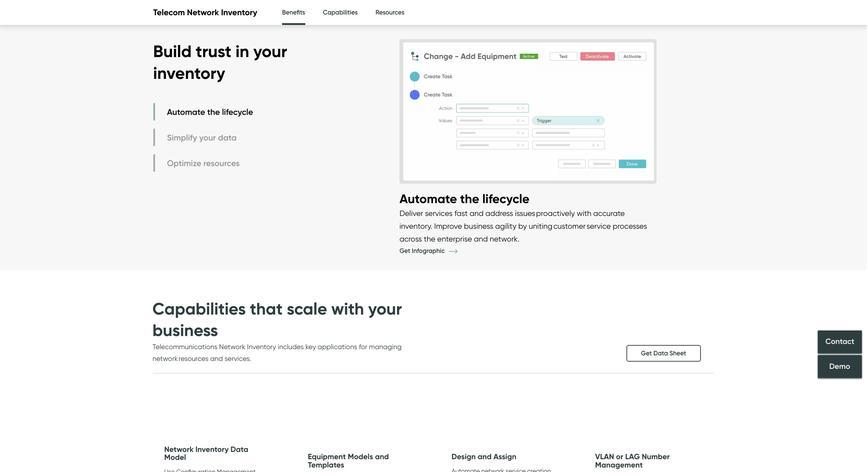 Task type: vqa. For each thing, say whether or not it's contained in the screenshot.
'Telecom Network Inventory'
yes



Task type: locate. For each thing, give the bounding box(es) containing it.
2 vertical spatial inventory
[[196, 445, 229, 455]]

0 horizontal spatial capabilities
[[153, 299, 246, 319]]

optimize resources
[[167, 158, 240, 168]]

inventory
[[153, 63, 225, 83]]

data inside network inventory data model
[[231, 445, 248, 455]]

assign
[[494, 453, 517, 462]]

0 horizontal spatial data
[[231, 445, 248, 455]]

lifecycle inside the 'automate the lifecycle deliver services fast and address issues proactively with accurate inventory. improve business agility by uniting customer service processes across the enterprise and network.​'
[[483, 191, 530, 206]]

business down fast
[[464, 222, 494, 231]]

0 vertical spatial inventory
[[221, 7, 258, 17]]

capabilities that scale with your business telecommunications network inventory includes key applications for managing network resources and services.
[[153, 299, 402, 363]]

1 horizontal spatial your
[[254, 41, 287, 62]]

lifecycle up 'data'
[[222, 107, 253, 117]]

lifecycle up address
[[483, 191, 530, 206]]

0 horizontal spatial lifecycle
[[222, 107, 253, 117]]

inventory
[[221, 7, 258, 17], [247, 343, 276, 352], [196, 445, 229, 455]]

2 vertical spatial your
[[369, 299, 402, 319]]

1 vertical spatial your
[[199, 133, 216, 143]]

processes
[[613, 222, 648, 231]]

2 horizontal spatial the
[[461, 191, 480, 206]]

your inside the capabilities that scale with your business telecommunications network inventory includes key applications for managing network resources and services.
[[369, 299, 402, 319]]

trust
[[196, 41, 232, 62]]

1 horizontal spatial lifecycle
[[483, 191, 530, 206]]

1 horizontal spatial get
[[642, 350, 653, 358]]

across
[[400, 235, 422, 244]]

lifecycle
[[222, 107, 253, 117], [483, 191, 530, 206]]

telecommunications
[[153, 343, 218, 352]]

network inside network inventory data model
[[164, 445, 194, 455]]

and right models
[[375, 453, 389, 462]]

1 horizontal spatial automate
[[400, 191, 457, 206]]

automate inside the 'automate the lifecycle deliver services fast and address issues proactively with accurate inventory. improve business agility by uniting customer service processes across the enterprise and network.​'
[[400, 191, 457, 206]]

1 horizontal spatial data
[[654, 350, 669, 358]]

templates
[[308, 461, 345, 470]]

network inside the capabilities that scale with your business telecommunications network inventory includes key applications for managing network resources and services.
[[219, 343, 246, 352]]

1 vertical spatial business
[[153, 320, 218, 341]]

0 horizontal spatial with
[[332, 299, 364, 319]]

automate
[[167, 107, 205, 117], [400, 191, 457, 206]]

with inside the 'automate the lifecycle deliver services fast and address issues proactively with accurate inventory. improve business agility by uniting customer service processes across the enterprise and network.​'
[[577, 209, 592, 218]]

equipment
[[308, 453, 346, 462]]

contact link
[[819, 331, 863, 354]]

1 vertical spatial capabilities
[[153, 299, 246, 319]]

benefits
[[282, 9, 306, 16]]

simplify your data
[[167, 133, 237, 143]]

1 vertical spatial network
[[219, 343, 246, 352]]

0 vertical spatial automate
[[167, 107, 205, 117]]

0 horizontal spatial get
[[400, 247, 411, 255]]

infographic
[[412, 247, 445, 255]]

1 vertical spatial lifecycle
[[483, 191, 530, 206]]

1 horizontal spatial business
[[464, 222, 494, 231]]

the inside automate the lifecycle link
[[207, 107, 220, 117]]

and left services.
[[210, 355, 223, 363]]

automate up "services"
[[400, 191, 457, 206]]

1 horizontal spatial with
[[577, 209, 592, 218]]

0 horizontal spatial business
[[153, 320, 218, 341]]

address
[[486, 209, 514, 218]]

business
[[464, 222, 494, 231], [153, 320, 218, 341]]

the up infographic
[[424, 235, 436, 244]]

automate up simplify
[[167, 107, 205, 117]]

applications
[[318, 343, 358, 352]]

sheet
[[670, 350, 687, 358]]

1 vertical spatial the
[[461, 191, 480, 206]]

number
[[642, 453, 670, 462]]

0 vertical spatial business
[[464, 222, 494, 231]]

0 vertical spatial with
[[577, 209, 592, 218]]

0 horizontal spatial automate
[[167, 107, 205, 117]]

the up fast
[[461, 191, 480, 206]]

1 vertical spatial data
[[231, 445, 248, 455]]

or
[[617, 453, 624, 462]]

get
[[400, 247, 411, 255], [642, 350, 653, 358]]

2 horizontal spatial your
[[369, 299, 402, 319]]

data
[[654, 350, 669, 358], [231, 445, 248, 455]]

the
[[207, 107, 220, 117], [461, 191, 480, 206], [424, 235, 436, 244]]

0 horizontal spatial your
[[199, 133, 216, 143]]

get down 'across'
[[400, 247, 411, 255]]

1 vertical spatial inventory
[[247, 343, 276, 352]]

data
[[218, 133, 237, 143]]

automate for automate the lifecycle
[[167, 107, 205, 117]]

0 vertical spatial capabilities
[[323, 9, 358, 16]]

optimize
[[167, 158, 202, 168]]

network resources
[[153, 355, 209, 363]]

equipment models and templates
[[308, 453, 389, 470]]

0 vertical spatial data
[[654, 350, 669, 358]]

enterprise
[[438, 235, 473, 244]]

resources
[[204, 158, 240, 168]]

1 vertical spatial automate
[[400, 191, 457, 206]]

0 vertical spatial get
[[400, 247, 411, 255]]

and
[[470, 209, 484, 218], [474, 235, 488, 244], [210, 355, 223, 363], [375, 453, 389, 462], [478, 453, 492, 462]]

business inside the 'automate the lifecycle deliver services fast and address issues proactively with accurate inventory. improve business agility by uniting customer service processes across the enterprise and network.​'
[[464, 222, 494, 231]]

inventory inside the capabilities that scale with your business telecommunications network inventory includes key applications for managing network resources and services.
[[247, 343, 276, 352]]

inventory.
[[400, 222, 433, 231]]

vlan
[[596, 453, 615, 462]]

network
[[187, 7, 219, 17], [219, 343, 246, 352], [164, 445, 194, 455]]

0 vertical spatial your
[[254, 41, 287, 62]]

improve
[[435, 222, 463, 231]]

resources
[[376, 9, 405, 16]]

1 vertical spatial with
[[332, 299, 364, 319]]

by
[[519, 222, 527, 231]]

telecom network inventory
[[153, 7, 258, 17]]

contact
[[826, 337, 855, 347]]

optimize resources link
[[153, 155, 255, 172]]

get infographic link
[[400, 247, 469, 255]]

vlan or lag number management
[[596, 453, 670, 470]]

with
[[577, 209, 592, 218], [332, 299, 364, 319]]

1 horizontal spatial the
[[424, 235, 436, 244]]

get left sheet
[[642, 350, 653, 358]]

1 vertical spatial get
[[642, 350, 653, 358]]

the for automate the lifecycle
[[207, 107, 220, 117]]

0 vertical spatial lifecycle
[[222, 107, 253, 117]]

your
[[254, 41, 287, 62], [199, 133, 216, 143], [369, 299, 402, 319]]

lifecycle for automate the lifecycle
[[222, 107, 253, 117]]

0 horizontal spatial the
[[207, 107, 220, 117]]

with inside the capabilities that scale with your business telecommunications network inventory includes key applications for managing network resources and services.
[[332, 299, 364, 319]]

and inside the capabilities that scale with your business telecommunications network inventory includes key applications for managing network resources and services.
[[210, 355, 223, 363]]

benefits link
[[282, 0, 306, 27]]

2 vertical spatial network
[[164, 445, 194, 455]]

0 vertical spatial the
[[207, 107, 220, 117]]

build trust in your inventory
[[153, 41, 287, 83]]

capabilities link
[[323, 0, 358, 25]]

business up telecommunications
[[153, 320, 218, 341]]

simplify
[[167, 133, 197, 143]]

telecom
[[153, 7, 185, 17]]

1 horizontal spatial capabilities
[[323, 9, 358, 16]]

the for automate the lifecycle deliver services fast and address issues proactively with accurate inventory. improve business agility by uniting customer service processes across the enterprise and network.​
[[461, 191, 480, 206]]

for
[[359, 343, 368, 352]]

the up simplify your data link
[[207, 107, 220, 117]]

capabilities inside the capabilities that scale with your business telecommunications network inventory includes key applications for managing network resources and services.
[[153, 299, 246, 319]]

lag
[[626, 453, 641, 462]]

capabilities
[[323, 9, 358, 16], [153, 299, 246, 319]]



Task type: describe. For each thing, give the bounding box(es) containing it.
automate the lifecycle link
[[153, 103, 255, 121]]

key
[[306, 343, 316, 352]]

model
[[164, 453, 186, 463]]

deliver
[[400, 209, 424, 218]]

simplify your data link
[[153, 129, 255, 146]]

automate the lifecycle
[[167, 107, 253, 117]]

management
[[596, 461, 643, 470]]

and left network.​
[[474, 235, 488, 244]]

accurate
[[594, 209, 625, 218]]

lifecycle for automate the lifecycle deliver services fast and address issues proactively with accurate inventory. improve business agility by uniting customer service processes across the enterprise and network.​
[[483, 191, 530, 206]]

that
[[250, 299, 283, 319]]

and inside equipment models and templates
[[375, 453, 389, 462]]

inventory inside network inventory data model
[[196, 445, 229, 455]]

network inventory data model
[[164, 445, 248, 463]]

0 vertical spatial network
[[187, 7, 219, 17]]

issues proactively
[[516, 209, 576, 218]]

models
[[348, 453, 373, 462]]

2 vertical spatial the
[[424, 235, 436, 244]]

capabilities for capabilities
[[323, 9, 358, 16]]

get for get infographic
[[400, 247, 411, 255]]

business inside the capabilities that scale with your business telecommunications network inventory includes key applications for managing network resources and services.
[[153, 320, 218, 341]]

in
[[236, 41, 249, 62]]

and right fast
[[470, 209, 484, 218]]

agility
[[496, 222, 517, 231]]

demo link
[[819, 355, 863, 378]]

get infographic
[[400, 247, 447, 255]]

services.
[[225, 355, 251, 363]]

design and assign
[[452, 453, 517, 462]]

scale
[[287, 299, 327, 319]]

automate for automate the lifecycle deliver services fast and address issues proactively with accurate inventory. improve business agility by uniting customer service processes across the enterprise and network.​
[[400, 191, 457, 206]]

managing
[[369, 343, 402, 352]]

automate the lifecycle deliver services fast and address issues proactively with accurate inventory. improve business agility by uniting customer service processes across the enterprise and network.​
[[400, 191, 648, 244]]

resources link
[[376, 0, 405, 25]]

capabilities for capabilities that scale with your business telecommunications network inventory includes key applications for managing network resources and services.
[[153, 299, 246, 319]]

uniting customer service
[[529, 222, 611, 231]]

services
[[425, 209, 453, 218]]

build
[[153, 41, 192, 62]]

get for get data sheet
[[642, 350, 653, 358]]

demo
[[830, 362, 851, 371]]

network.​
[[490, 235, 520, 244]]

get data sheet link
[[627, 346, 701, 362]]

make it easy to deliver services fast image
[[400, 32, 657, 191]]

your inside the build trust in your inventory
[[254, 41, 287, 62]]

and left assign
[[478, 453, 492, 462]]

get data sheet
[[642, 350, 687, 358]]

design
[[452, 453, 476, 462]]

includes
[[278, 343, 304, 352]]

fast
[[455, 209, 468, 218]]



